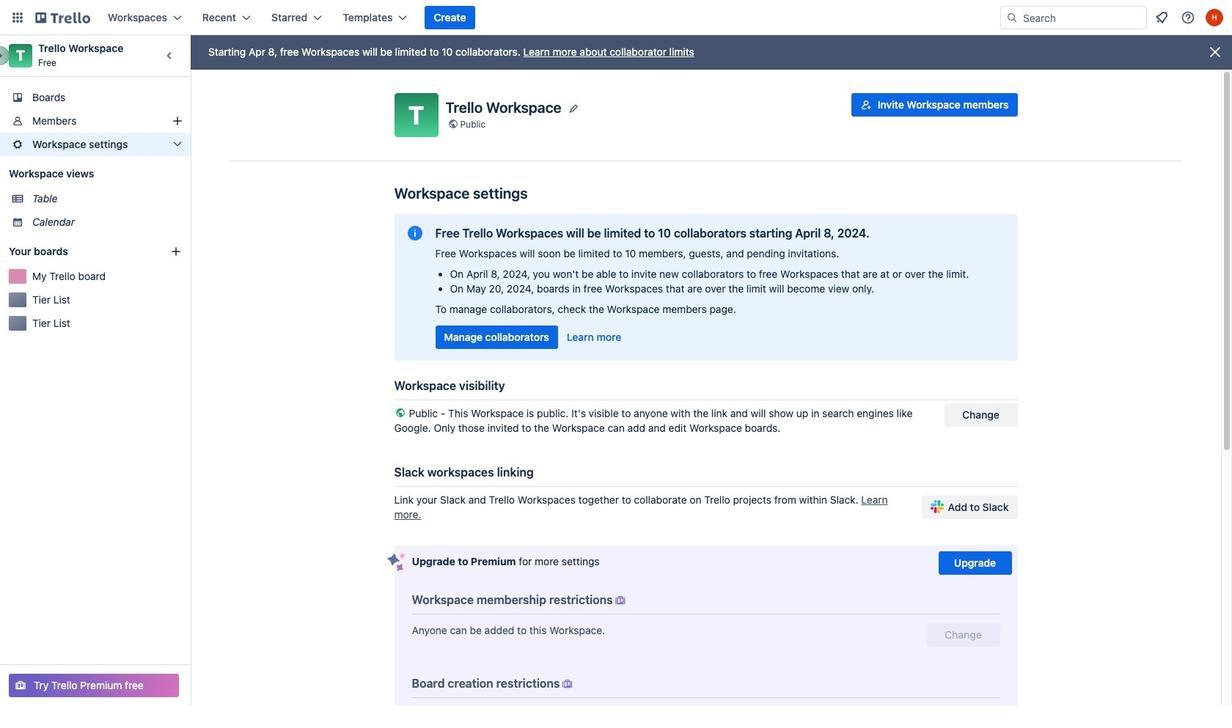 Task type: vqa. For each thing, say whether or not it's contained in the screenshot.
the left "sm" image
yes



Task type: locate. For each thing, give the bounding box(es) containing it.
sm image
[[560, 677, 575, 692]]

sparkle image
[[387, 553, 405, 572]]

back to home image
[[35, 6, 90, 29]]

primary element
[[0, 0, 1232, 35]]

open information menu image
[[1181, 10, 1196, 25]]



Task type: describe. For each thing, give the bounding box(es) containing it.
howard (howard38800628) image
[[1206, 9, 1224, 26]]

sm image
[[613, 593, 628, 608]]

add board image
[[170, 246, 182, 257]]

0 notifications image
[[1153, 9, 1171, 26]]

search image
[[1006, 12, 1018, 23]]

your boards with 3 items element
[[9, 243, 148, 260]]

Search field
[[1018, 7, 1147, 28]]

workspace navigation collapse icon image
[[160, 45, 180, 66]]



